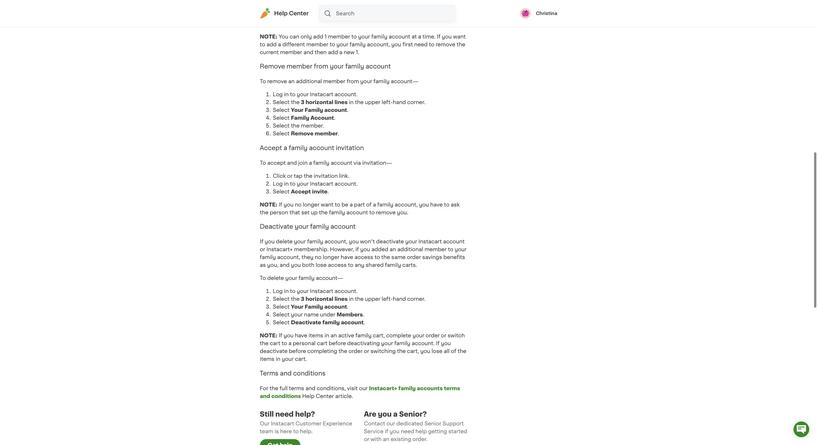 Task type: vqa. For each thing, say whether or not it's contained in the screenshot.
have in the If You Have Items In An Active Family Cart, Complete Your Order Or Switch The Cart To A Personal Cart Before Deactivating Your Family Account. If You Deactivate Before Completing The Order Or Switching The Cart, You Lose All Of The Items In Your Cart.
yes



Task type: locate. For each thing, give the bounding box(es) containing it.
email
[[418, 13, 432, 18]]

select
[[273, 100, 290, 105], [273, 107, 290, 113], [273, 115, 290, 120], [273, 123, 290, 128], [273, 131, 290, 136], [273, 189, 290, 194], [273, 296, 290, 302], [273, 304, 290, 309], [273, 312, 290, 317], [273, 320, 290, 325]]

help inside help center link
[[274, 11, 288, 16]]

need down the dedicated
[[401, 429, 414, 434]]

1 vertical spatial center
[[316, 394, 334, 399]]

0 horizontal spatial access
[[328, 262, 347, 268]]

dedicated
[[397, 421, 423, 426]]

or inside click or tap the invitation link. log in to your instacart account. select accept invite .
[[287, 173, 293, 178]]

terms for accounts
[[444, 386, 460, 391]]

horizontal up name
[[306, 296, 334, 302]]

2 vertical spatial have
[[295, 333, 308, 338]]

0 vertical spatial center
[[289, 11, 309, 16]]

if inside are you a senior? contact our dedicated senior support service if you need help getting started or with an existing order.
[[385, 429, 389, 434]]

remove down current
[[267, 79, 287, 84]]

order down deactivating at the left bottom of the page
[[349, 349, 363, 354]]

hand inside the log in to your instacart account. select the 3 horizontal lines in the upper left-hand corner. select your family account . select family account . select the member. select remove member .
[[393, 100, 406, 105]]

2 horizontal from the top
[[306, 296, 334, 302]]

deactivate up the terms
[[260, 349, 288, 354]]

your
[[291, 107, 304, 113], [291, 304, 304, 309]]

1 horizontal spatial need
[[401, 429, 414, 434]]

1 vertical spatial need
[[276, 411, 294, 418]]

start a family account . enter the additional member's contact information and email them, or copy the link and share it with them.
[[273, 5, 455, 26]]

0 vertical spatial deactivate
[[376, 239, 404, 244]]

the inside you can only add 1 member to your family account at a time. if you want to add a different member to your family account, you first need to remove the current member and then add a new 1.
[[457, 42, 466, 47]]

0 vertical spatial to
[[260, 79, 266, 84]]

remove inside the log in to your instacart account. select the 3 horizontal lines in the upper left-hand corner. select your family account . select family account . select the member. select remove member .
[[291, 131, 314, 136]]

1 vertical spatial our
[[387, 421, 395, 426]]

1 vertical spatial corner.
[[408, 296, 426, 302]]

of right the part
[[366, 202, 372, 207]]

horizontal inside the log in to your instacart account. select the 3 horizontal lines in the upper left-hand corner. select your family account . select family account . select the member. select remove member .
[[306, 100, 334, 105]]

0 vertical spatial if
[[356, 247, 359, 252]]

corner. inside the log in to your instacart account. select the 3 horizontal lines in the upper left-hand corner. select your family account . select family account . select the member. select remove member .
[[408, 100, 426, 105]]

conditions inside instacart+ family accounts terms and conditions
[[272, 394, 301, 399]]

current
[[260, 49, 279, 55]]

center down "start" on the left of the page
[[289, 11, 309, 16]]

our right contact
[[387, 421, 395, 426]]

lose left all
[[432, 349, 443, 354]]

our right visit
[[359, 386, 368, 391]]

0 vertical spatial your
[[291, 107, 304, 113]]

accept inside click or tap the invitation link. log in to your instacart account. select accept invite .
[[291, 189, 311, 194]]

cart,
[[373, 333, 385, 338], [407, 349, 419, 354]]

conditions down the full on the left of page
[[272, 394, 301, 399]]

0 vertical spatial lines
[[335, 100, 348, 105]]

or up as
[[260, 247, 265, 252]]

left- for log in to your instacart account. select the 3 horizontal lines in the upper left-hand corner. select your family account . select family account . select the member. select remove member .
[[382, 100, 393, 105]]

0 horizontal spatial lose
[[316, 262, 327, 268]]

or inside are you a senior? contact our dedicated senior support service if you need help getting started or with an existing order.
[[364, 437, 370, 442]]

1 horizontal spatial remove
[[291, 131, 314, 136]]

from
[[314, 63, 329, 70], [347, 79, 359, 84]]

your down to delete your family account—
[[291, 304, 304, 309]]

if
[[356, 247, 359, 252], [385, 429, 389, 434]]

0 vertical spatial delete
[[276, 239, 293, 244]]

0 horizontal spatial if
[[356, 247, 359, 252]]

horizontal
[[306, 100, 334, 105], [306, 296, 334, 302]]

from down new
[[347, 79, 359, 84]]

1 vertical spatial invitation
[[314, 173, 338, 178]]

lines inside log in to your instacart account. select the 3 horizontal lines in the upper left-hand corner. select your family account . select your name under members . select deactivate family account .
[[335, 296, 348, 302]]

you up that
[[284, 202, 294, 207]]

instacart up here
[[271, 421, 294, 426]]

longer inside if you delete your family account, you won't deactivate your instacart account or instacart+ membership. however, if you added an additional member to your family account, they no longer have access to the same order savings benefits as you, and you both lose access to any shared family carts.
[[323, 255, 340, 260]]

deactivate
[[260, 224, 293, 230], [291, 320, 321, 325]]

before down active
[[329, 341, 346, 346]]

1 horizontal from the top
[[306, 100, 334, 105]]

no up that
[[295, 202, 302, 207]]

0 horizontal spatial terms
[[289, 386, 304, 391]]

2 your from the top
[[291, 304, 304, 309]]

a right "start" on the left of the page
[[306, 5, 309, 10]]

account, left first
[[367, 42, 390, 47]]

upper inside the log in to your instacart account. select the 3 horizontal lines in the upper left-hand corner. select your family account . select family account . select the member. select remove member .
[[365, 100, 381, 105]]

3 inside log in to your instacart account. select the 3 horizontal lines in the upper left-hand corner. select your family account . select your name under members . select deactivate family account .
[[301, 296, 305, 302]]

2 left- from the top
[[382, 296, 393, 302]]

account,
[[367, 42, 390, 47], [395, 202, 418, 207], [325, 239, 348, 244], [277, 255, 300, 260]]

hand
[[393, 100, 406, 105], [393, 296, 406, 302]]

upper inside log in to your instacart account. select the 3 horizontal lines in the upper left-hand corner. select your family account . select your name under members . select deactivate family account .
[[365, 296, 381, 302]]

complete
[[386, 333, 411, 338]]

lose inside if you have items in an active family cart, complete your order or switch the cart to a personal cart before deactivating your family account. if you deactivate before completing the order or switching the cart, you lose all of the items in your cart.
[[432, 349, 443, 354]]

and inside you can only add 1 member to your family account at a time. if you want to add a different member to your family account, you first need to remove the current member and then add a new 1.
[[304, 49, 314, 55]]

log for log in to your instacart account. select the 3 horizontal lines in the upper left-hand corner. select your family account . select your name under members . select deactivate family account .
[[273, 289, 283, 294]]

1 note: from the top
[[260, 34, 278, 39]]

1 corner. from the top
[[408, 100, 426, 105]]

additional
[[298, 13, 324, 18], [296, 79, 322, 84], [398, 247, 424, 252]]

1 horizontal spatial deactivate
[[376, 239, 404, 244]]

if for if you no longer want to be a part of a family account, you have to ask the person that set up the family account to remove you.
[[279, 202, 282, 207]]

and up help center article. at the bottom left of page
[[306, 386, 316, 391]]

1 vertical spatial lose
[[432, 349, 443, 354]]

deactivate down name
[[291, 320, 321, 325]]

invitation inside click or tap the invitation link. log in to your instacart account. select accept invite .
[[314, 173, 338, 178]]

terms and conditions
[[260, 370, 326, 377]]

1 vertical spatial note:
[[260, 202, 278, 207]]

want inside the if you no longer want to be a part of a family account, you have to ask the person that set up the family account to remove you.
[[321, 202, 334, 207]]

if for if you have items in an active family cart, complete your order or switch the cart to a personal cart before deactivating your family account. if you deactivate before completing the order or switching the cart, you lose all of the items in your cart.
[[279, 333, 282, 338]]

1 vertical spatial access
[[328, 262, 347, 268]]

log inside log in to your instacart account. select the 3 horizontal lines in the upper left-hand corner. select your family account . select your name under members . select deactivate family account .
[[273, 289, 283, 294]]

2 horizontal spatial add
[[328, 49, 338, 55]]

remove member from your family account
[[260, 63, 391, 70]]

or left tap
[[287, 173, 293, 178]]

0 vertical spatial conditions
[[293, 370, 326, 377]]

0 horizontal spatial our
[[359, 386, 368, 391]]

1 your from the top
[[291, 107, 304, 113]]

2 vertical spatial to
[[260, 276, 266, 281]]

order left switch
[[426, 333, 440, 338]]

0 vertical spatial lose
[[316, 262, 327, 268]]

order inside if you delete your family account, you won't deactivate your instacart account or instacart+ membership. however, if you added an additional member to your family account, they no longer have access to the same order savings benefits as you, and you both lose access to any shared family carts.
[[407, 255, 421, 260]]

if inside the if you no longer want to be a part of a family account, you have to ask the person that set up the family account to remove you.
[[279, 202, 282, 207]]

different
[[283, 42, 305, 47]]

terms right accounts
[[444, 386, 460, 391]]

conditions up for the full terms and conditions, visit our
[[293, 370, 326, 377]]

account. inside if you have items in an active family cart, complete your order or switch the cart to a personal cart before deactivating your family account. if you deactivate before completing the order or switching the cart, you lose all of the items in your cart.
[[412, 341, 435, 346]]

1 vertical spatial log
[[273, 181, 283, 186]]

corner. for log in to your instacart account. select the 3 horizontal lines in the upper left-hand corner. select your family account . select family account . select the member. select remove member .
[[408, 100, 426, 105]]

note: for you can only add 1 member to your family account at a time. if you want to add a different member to your family account, you first need to remove the current member and then add a new 1.
[[260, 34, 278, 39]]

account inside the if you no longer want to be a part of a family account, you have to ask the person that set up the family account to remove you.
[[347, 210, 368, 215]]

remove down current
[[260, 63, 285, 70]]

started
[[449, 429, 468, 434]]

the
[[288, 13, 297, 18], [288, 21, 296, 26], [457, 42, 466, 47], [291, 100, 300, 105], [355, 100, 364, 105], [291, 123, 300, 128], [304, 173, 313, 178], [260, 210, 269, 215], [319, 210, 328, 215], [382, 255, 390, 260], [291, 296, 300, 302], [355, 296, 364, 302], [260, 341, 269, 346], [339, 349, 347, 354], [397, 349, 406, 354], [458, 349, 467, 354], [270, 386, 278, 391]]

want right time. at right
[[453, 34, 466, 39]]

instacart for log in to your instacart account. select the 3 horizontal lines in the upper left-hand corner. select your family account . select your name under members . select deactivate family account .
[[310, 289, 334, 294]]

3
[[301, 100, 305, 105], [301, 296, 305, 302]]

1 to from the top
[[260, 79, 266, 84]]

deactivate inside if you delete your family account, you won't deactivate your instacart account or instacart+ membership. however, if you added an additional member to your family account, they no longer have access to the same order savings benefits as you, and you both lose access to any shared family carts.
[[376, 239, 404, 244]]

senior
[[425, 421, 442, 426]]

3 to from the top
[[260, 276, 266, 281]]

family up name
[[305, 304, 323, 309]]

lines up members on the bottom left of page
[[335, 296, 348, 302]]

only
[[301, 34, 312, 39]]

you left won't
[[349, 239, 359, 244]]

in
[[284, 92, 289, 97], [349, 100, 354, 105], [284, 181, 289, 186], [284, 289, 289, 294], [349, 296, 354, 302], [325, 333, 329, 338], [276, 356, 281, 362]]

them.
[[352, 21, 367, 26]]

to inside still need help? our instacart customer experience team is here to help.
[[293, 429, 299, 434]]

1 vertical spatial to
[[260, 160, 266, 165]]

before up cart.
[[289, 349, 306, 354]]

. inside click or tap the invitation link. log in to your instacart account. select accept invite .
[[328, 189, 329, 194]]

account up to accept and join a family account via invitation—
[[309, 145, 334, 151]]

if inside if you delete your family account, you won't deactivate your instacart account or instacart+ membership. however, if you added an additional member to your family account, they no longer have access to the same order savings benefits as you, and you both lose access to any shared family carts.
[[260, 239, 264, 244]]

switching
[[371, 349, 396, 354]]

it
[[335, 21, 338, 26]]

longer inside the if you no longer want to be a part of a family account, you have to ask the person that set up the family account to remove you.
[[303, 202, 320, 207]]

1.
[[356, 49, 360, 55]]

with inside are you a senior? contact our dedicated senior support service if you need help getting started or with an existing order.
[[371, 437, 382, 442]]

0 vertical spatial longer
[[303, 202, 320, 207]]

of right all
[[451, 349, 457, 354]]

our
[[359, 386, 368, 391], [387, 421, 395, 426]]

3 for family
[[301, 100, 305, 105]]

need inside you can only add 1 member to your family account at a time. if you want to add a different member to your family account, you first need to remove the current member and then add a new 1.
[[415, 42, 428, 47]]

deactivate up 'added'
[[376, 239, 404, 244]]

you
[[442, 34, 452, 39], [392, 42, 402, 47], [284, 202, 294, 207], [419, 202, 429, 207], [265, 239, 275, 244], [349, 239, 359, 244], [360, 247, 370, 252], [291, 262, 301, 268], [284, 333, 294, 338], [441, 341, 451, 346], [421, 349, 431, 354], [378, 411, 392, 418], [390, 429, 400, 434]]

no inside if you delete your family account, you won't deactivate your instacart account or instacart+ membership. however, if you added an additional member to your family account, they no longer have access to the same order savings benefits as you, and you both lose access to any shared family carts.
[[315, 255, 322, 260]]

a right join
[[309, 160, 312, 165]]

cart up 'completing'
[[317, 341, 328, 346]]

log for log in to your instacart account. select the 3 horizontal lines in the upper left-hand corner. select your family account . select family account . select the member. select remove member .
[[273, 92, 283, 97]]

0 vertical spatial upper
[[365, 100, 381, 105]]

longer
[[303, 202, 320, 207], [323, 255, 340, 260]]

6 select from the top
[[273, 189, 290, 194]]

1 horizontal spatial items
[[309, 333, 323, 338]]

and right 'you,'
[[280, 262, 290, 268]]

access down however,
[[328, 262, 347, 268]]

longer up "up"
[[303, 202, 320, 207]]

1 horizontal spatial have
[[341, 255, 353, 260]]

items up the terms
[[260, 356, 275, 362]]

3 note: from the top
[[260, 333, 278, 338]]

1 vertical spatial hand
[[393, 296, 406, 302]]

instacart image
[[260, 8, 270, 19]]

8 select from the top
[[273, 304, 290, 309]]

1 horizontal spatial no
[[315, 255, 322, 260]]

terms inside instacart+ family accounts terms and conditions
[[444, 386, 460, 391]]

0 vertical spatial want
[[453, 34, 466, 39]]

1 horizontal spatial with
[[371, 437, 382, 442]]

account down the part
[[347, 210, 368, 215]]

accept
[[260, 145, 282, 151], [291, 189, 311, 194]]

0 vertical spatial access
[[355, 255, 374, 260]]

help.
[[300, 429, 313, 434]]

however,
[[330, 247, 354, 252]]

an
[[288, 79, 295, 84], [390, 247, 396, 252], [331, 333, 337, 338], [383, 437, 390, 442]]

1 horizontal spatial remove
[[376, 210, 396, 215]]

help center article.
[[301, 394, 353, 399]]

hand inside log in to your instacart account. select the 3 horizontal lines in the upper left-hand corner. select your family account . select your name under members . select deactivate family account .
[[393, 296, 406, 302]]

1 vertical spatial your
[[291, 304, 304, 309]]

instacart down the to remove an additional member from your family account—
[[310, 92, 334, 97]]

have up the personal
[[295, 333, 308, 338]]

0 horizontal spatial add
[[267, 42, 277, 47]]

access
[[355, 255, 374, 260], [328, 262, 347, 268]]

7 select from the top
[[273, 296, 290, 302]]

2 3 from the top
[[301, 296, 305, 302]]

completing
[[308, 349, 337, 354]]

be
[[342, 202, 349, 207]]

lose right both
[[316, 262, 327, 268]]

2 vertical spatial additional
[[398, 247, 424, 252]]

1 vertical spatial deactivate
[[291, 320, 321, 325]]

instacart inside log in to your instacart account. select the 3 horizontal lines in the upper left-hand corner. select your family account . select your name under members . select deactivate family account .
[[310, 289, 334, 294]]

help center link
[[260, 8, 309, 19]]

you left all
[[421, 349, 431, 354]]

center
[[289, 11, 309, 16], [316, 394, 334, 399]]

or down service at the bottom left
[[364, 437, 370, 442]]

1 horizontal spatial lose
[[432, 349, 443, 354]]

to down as
[[260, 276, 266, 281]]

need
[[415, 42, 428, 47], [276, 411, 294, 418], [401, 429, 414, 434]]

account up link.
[[331, 160, 353, 165]]

with down service at the bottom left
[[371, 437, 382, 442]]

1 left- from the top
[[382, 100, 393, 105]]

a right at at the right of page
[[418, 34, 421, 39]]

cart.
[[295, 356, 307, 362]]

upper for account
[[365, 296, 381, 302]]

instacart+ up are
[[369, 386, 398, 391]]

up
[[311, 210, 318, 215]]

your inside log in to your instacart account. select the 3 horizontal lines in the upper left-hand corner. select your family account . select your name under members . select deactivate family account .
[[291, 304, 304, 309]]

0 horizontal spatial instacart+
[[267, 247, 293, 252]]

0 vertical spatial left-
[[382, 100, 393, 105]]

start
[[291, 5, 305, 10]]

1 vertical spatial longer
[[323, 255, 340, 260]]

account inside the log in to your instacart account. select the 3 horizontal lines in the upper left-hand corner. select your family account . select family account . select the member. select remove member .
[[325, 107, 347, 113]]

lines inside the log in to your instacart account. select the 3 horizontal lines in the upper left-hand corner. select your family account . select family account . select the member. select remove member .
[[335, 100, 348, 105]]

1 horizontal spatial cart
[[317, 341, 328, 346]]

instacart inside if you delete your family account, you won't deactivate your instacart account or instacart+ membership. however, if you added an additional member to your family account, they no longer have access to the same order savings benefits as you, and you both lose access to any shared family carts.
[[419, 239, 442, 244]]

upper for member
[[365, 100, 381, 105]]

2 vertical spatial remove
[[376, 210, 396, 215]]

part
[[354, 202, 365, 207]]

1 vertical spatial of
[[451, 349, 457, 354]]

0 horizontal spatial of
[[366, 202, 372, 207]]

or down deactivating at the left bottom of the page
[[364, 349, 369, 354]]

2 corner. from the top
[[408, 296, 426, 302]]

0 horizontal spatial have
[[295, 333, 308, 338]]

add left '1'
[[313, 34, 323, 39]]

0 horizontal spatial accept
[[260, 145, 282, 151]]

0 horizontal spatial center
[[289, 11, 309, 16]]

family up share
[[311, 5, 329, 10]]

0 vertical spatial log
[[273, 92, 283, 97]]

have down however,
[[341, 255, 353, 260]]

1 vertical spatial with
[[371, 437, 382, 442]]

log in to your instacart account. select the 3 horizontal lines in the upper left-hand corner. select your family account . select your name under members . select deactivate family account .
[[273, 289, 426, 325]]

instacart inside the log in to your instacart account. select the 3 horizontal lines in the upper left-hand corner. select your family account . select family account . select the member. select remove member .
[[310, 92, 334, 97]]

account inside you can only add 1 member to your family account at a time. if you want to add a different member to your family account, you first need to remove the current member and then add a new 1.
[[389, 34, 411, 39]]

4 select from the top
[[273, 123, 290, 128]]

member
[[328, 34, 350, 39], [307, 42, 329, 47], [280, 49, 302, 55], [287, 63, 313, 70], [323, 79, 346, 84], [315, 131, 338, 136], [425, 247, 447, 252]]

you up existing
[[390, 429, 400, 434]]

3 log from the top
[[273, 289, 283, 294]]

delete inside if you delete your family account, you won't deactivate your instacart account or instacart+ membership. however, if you added an additional member to your family account, they no longer have access to the same order savings benefits as you, and you both lose access to any shared family carts.
[[276, 239, 293, 244]]

deactivate down person
[[260, 224, 293, 230]]

instacart inside still need help? our instacart customer experience team is here to help.
[[271, 421, 294, 426]]

account, up you.
[[395, 202, 418, 207]]

add up current
[[267, 42, 277, 47]]

additional inside if you delete your family account, you won't deactivate your instacart account or instacart+ membership. however, if you added an additional member to your family account, they no longer have access to the same order savings benefits as you, and you both lose access to any shared family carts.
[[398, 247, 424, 252]]

family inside log in to your instacart account. select the 3 horizontal lines in the upper left-hand corner. select your family account . select your name under members . select deactivate family account .
[[305, 304, 323, 309]]

or inside start a family account . enter the additional member's contact information and email them, or copy the link and share it with them.
[[450, 13, 455, 18]]

cart, up switching
[[373, 333, 385, 338]]

corner. inside log in to your instacart account. select the 3 horizontal lines in the upper left-hand corner. select your family account . select your name under members . select deactivate family account .
[[408, 296, 426, 302]]

active
[[338, 333, 354, 338]]

need up here
[[276, 411, 294, 418]]

you left "ask"
[[419, 202, 429, 207]]

2 note: from the top
[[260, 202, 278, 207]]

additional inside start a family account . enter the additional member's contact information and email them, or copy the link and share it with them.
[[298, 13, 324, 18]]

instacart up invite
[[310, 181, 334, 186]]

click or tap the invitation link. log in to your instacart account. select accept invite .
[[273, 173, 358, 194]]

0 vertical spatial no
[[295, 202, 302, 207]]

1 log from the top
[[273, 92, 283, 97]]

2 upper from the top
[[365, 296, 381, 302]]

lose inside if you delete your family account, you won't deactivate your instacart account or instacart+ membership. however, if you added an additional member to your family account, they no longer have access to the same order savings benefits as you, and you both lose access to any shared family carts.
[[316, 262, 327, 268]]

a inside if you have items in an active family cart, complete your order or switch the cart to a personal cart before deactivating your family account. if you deactivate before completing the order or switching the cart, you lose all of the items in your cart.
[[289, 341, 292, 346]]

1 vertical spatial want
[[321, 202, 334, 207]]

left- for log in to your instacart account. select the 3 horizontal lines in the upper left-hand corner. select your family account . select your name under members . select deactivate family account .
[[382, 296, 393, 302]]

1 vertical spatial conditions
[[272, 394, 301, 399]]

1 horizontal spatial before
[[329, 341, 346, 346]]

want down invite
[[321, 202, 334, 207]]

and inside instacart+ family accounts terms and conditions
[[260, 394, 270, 399]]

and down for
[[260, 394, 270, 399]]

no down the membership.
[[315, 255, 322, 260]]

1 horizontal spatial add
[[313, 34, 323, 39]]

enter
[[273, 13, 287, 18]]

1 horizontal spatial cart,
[[407, 349, 419, 354]]

left- inside the log in to your instacart account. select the 3 horizontal lines in the upper left-hand corner. select your family account . select family account . select the member. select remove member .
[[382, 100, 393, 105]]

3 inside the log in to your instacart account. select the 3 horizontal lines in the upper left-hand corner. select your family account . select family account . select the member. select remove member .
[[301, 100, 305, 105]]

0 vertical spatial horizontal
[[306, 100, 334, 105]]

instacart+
[[267, 247, 293, 252], [369, 386, 398, 391]]

items up the personal
[[309, 333, 323, 338]]

no
[[295, 202, 302, 207], [315, 255, 322, 260]]

for the full terms and conditions, visit our
[[260, 386, 369, 391]]

you up contact
[[378, 411, 392, 418]]

join
[[298, 160, 308, 165]]

a
[[306, 5, 309, 10], [418, 34, 421, 39], [278, 42, 281, 47], [340, 49, 343, 55], [284, 145, 287, 151], [309, 160, 312, 165], [350, 202, 353, 207], [373, 202, 376, 207], [289, 341, 292, 346], [394, 411, 398, 418]]

deactivating
[[347, 341, 380, 346]]

before
[[329, 341, 346, 346], [289, 349, 306, 354]]

1 vertical spatial remove
[[291, 131, 314, 136]]

2 log from the top
[[273, 181, 283, 186]]

0 vertical spatial remove
[[436, 42, 456, 47]]

1 horizontal spatial our
[[387, 421, 395, 426]]

account up account
[[325, 107, 347, 113]]

you can only add 1 member to your family account at a time. if you want to add a different member to your family account, you first need to remove the current member and then add a new 1.
[[260, 34, 466, 55]]

1 terms from the left
[[289, 386, 304, 391]]

1 select from the top
[[273, 100, 290, 105]]

remove left you.
[[376, 210, 396, 215]]

10 select from the top
[[273, 320, 290, 325]]

2 lines from the top
[[335, 296, 348, 302]]

user avatar image
[[521, 8, 531, 19]]

corner.
[[408, 100, 426, 105], [408, 296, 426, 302]]

instacart up 'savings' at the right
[[419, 239, 442, 244]]

0 horizontal spatial longer
[[303, 202, 320, 207]]

2 vertical spatial need
[[401, 429, 414, 434]]

additional down remove member from your family account
[[296, 79, 322, 84]]

1 lines from the top
[[335, 100, 348, 105]]

have left "ask"
[[431, 202, 443, 207]]

3 up name
[[301, 296, 305, 302]]

1 hand from the top
[[393, 100, 406, 105]]

person
[[270, 210, 288, 215]]

1 horizontal spatial order
[[407, 255, 421, 260]]

help up 'copy'
[[274, 11, 288, 16]]

2 vertical spatial note:
[[260, 333, 278, 338]]

items
[[309, 333, 323, 338], [260, 356, 275, 362]]

1 vertical spatial help
[[302, 394, 315, 399]]

terms right the full on the left of page
[[289, 386, 304, 391]]

0 horizontal spatial before
[[289, 349, 306, 354]]

invitation up via
[[336, 145, 364, 151]]

invitation down to accept and join a family account via invitation—
[[314, 173, 338, 178]]

1 horizontal spatial center
[[316, 394, 334, 399]]

1 vertical spatial deactivate
[[260, 349, 288, 354]]

1 upper from the top
[[365, 100, 381, 105]]

terms for full
[[289, 386, 304, 391]]

with
[[340, 21, 351, 26], [371, 437, 382, 442]]

invite
[[312, 189, 328, 194]]

0 vertical spatial before
[[329, 341, 346, 346]]

0 horizontal spatial remove
[[267, 79, 287, 84]]

1 vertical spatial upper
[[365, 296, 381, 302]]

your inside the log in to your instacart account. select the 3 horizontal lines in the upper left-hand corner. select your family account . select family account . select the member. select remove member .
[[291, 107, 304, 113]]

0 vertical spatial invitation
[[336, 145, 364, 151]]

account up benefits on the bottom right
[[443, 239, 465, 244]]

log inside the log in to your instacart account. select the 3 horizontal lines in the upper left-hand corner. select your family account . select family account . select the member. select remove member .
[[273, 92, 283, 97]]

a left the personal
[[289, 341, 292, 346]]

0 vertical spatial instacart+
[[267, 247, 293, 252]]

article.
[[335, 394, 353, 399]]

1 vertical spatial no
[[315, 255, 322, 260]]

0 vertical spatial help
[[274, 11, 288, 16]]

0 horizontal spatial deactivate
[[260, 349, 288, 354]]

9 select from the top
[[273, 312, 290, 317]]

center down conditions,
[[316, 394, 334, 399]]

order up carts.
[[407, 255, 421, 260]]

2 vertical spatial add
[[328, 49, 338, 55]]

left- inside log in to your instacart account. select the 3 horizontal lines in the upper left-hand corner. select your family account . select your name under members . select deactivate family account .
[[382, 296, 393, 302]]

and up the full on the left of page
[[280, 370, 292, 377]]

0 horizontal spatial cart,
[[373, 333, 385, 338]]

to inside click or tap the invitation link. log in to your instacart account. select accept invite .
[[290, 181, 296, 186]]

instacart down to delete your family account—
[[310, 289, 334, 294]]

or right "them,"
[[450, 13, 455, 18]]

remove inside the if you no longer want to be a part of a family account, you have to ask the person that set up the family account to remove you.
[[376, 210, 396, 215]]

1 vertical spatial lines
[[335, 296, 348, 302]]

2 to from the top
[[260, 160, 266, 165]]

you left first
[[392, 42, 402, 47]]

1 3 from the top
[[301, 100, 305, 105]]

want
[[453, 34, 466, 39], [321, 202, 334, 207]]

of inside the if you no longer want to be a part of a family account, you have to ask the person that set up the family account to remove you.
[[366, 202, 372, 207]]

a up the dedicated
[[394, 411, 398, 418]]

account, inside you can only add 1 member to your family account at a time. if you want to add a different member to your family account, you first need to remove the current member and then add a new 1.
[[367, 42, 390, 47]]

1 vertical spatial horizontal
[[306, 296, 334, 302]]

at
[[412, 34, 417, 39]]

2 terms from the left
[[444, 386, 460, 391]]

2 hand from the top
[[393, 296, 406, 302]]

member inside if you delete your family account, you won't deactivate your instacart account or instacart+ membership. however, if you added an additional member to your family account, they no longer have access to the same order savings benefits as you, and you both lose access to any shared family carts.
[[425, 247, 447, 252]]

0 vertical spatial additional
[[298, 13, 324, 18]]

0 vertical spatial hand
[[393, 100, 406, 105]]

2 horizontal spatial remove
[[436, 42, 456, 47]]

with right it at the top left of page
[[340, 21, 351, 26]]

1 vertical spatial account—
[[316, 276, 344, 281]]

if for if you delete your family account, you won't deactivate your instacart account or instacart+ membership. however, if you added an additional member to your family account, they no longer have access to the same order savings benefits as you, and you both lose access to any shared family carts.
[[260, 239, 264, 244]]

still need help? our instacart customer experience team is here to help.
[[260, 411, 353, 434]]

an inside are you a senior? contact our dedicated senior support service if you need help getting started or with an existing order.
[[383, 437, 390, 442]]

additional up same
[[398, 247, 424, 252]]

deactivate inside log in to your instacart account. select the 3 horizontal lines in the upper left-hand corner. select your family account . select your name under members . select deactivate family account .
[[291, 320, 321, 325]]

family inside log in to your instacart account. select the 3 horizontal lines in the upper left-hand corner. select your family account . select your name under members . select deactivate family account .
[[323, 320, 340, 325]]

remove
[[260, 63, 285, 70], [291, 131, 314, 136]]

members
[[337, 312, 363, 317]]

shared
[[366, 262, 384, 268]]

membership.
[[294, 247, 329, 252]]

add
[[313, 34, 323, 39], [267, 42, 277, 47], [328, 49, 338, 55]]

0 vertical spatial need
[[415, 42, 428, 47]]

terms
[[289, 386, 304, 391], [444, 386, 460, 391]]

0 horizontal spatial with
[[340, 21, 351, 26]]

delete down 'you,'
[[267, 276, 284, 281]]



Task type: describe. For each thing, give the bounding box(es) containing it.
if you no longer want to be a part of a family account, you have to ask the person that set up the family account to remove you.
[[260, 202, 460, 215]]

our inside are you a senior? contact our dedicated senior support service if you need help getting started or with an existing order.
[[387, 421, 395, 426]]

terms
[[260, 370, 279, 377]]

instacart+ family accounts terms and conditions
[[260, 386, 460, 399]]

0 vertical spatial account—
[[391, 79, 419, 84]]

for
[[260, 386, 268, 391]]

note: for if you have items in an active family cart, complete your order or switch the cart to a personal cart before deactivating your family account. if you deactivate before completing the order or switching the cart, you lose all of the items in your cart.
[[260, 333, 278, 338]]

0 horizontal spatial order
[[349, 349, 363, 354]]

an inside if you have items in an active family cart, complete your order or switch the cart to a personal cart before deactivating your family account. if you deactivate before completing the order or switching the cart, you lose all of the items in your cart.
[[331, 333, 337, 338]]

to inside the log in to your instacart account. select the 3 horizontal lines in the upper left-hand corner. select your family account . select family account . select the member. select remove member .
[[290, 92, 296, 97]]

getting
[[428, 429, 447, 434]]

of inside if you have items in an active family cart, complete your order or switch the cart to a personal cart before deactivating your family account. if you deactivate before completing the order or switching the cart, you lose all of the items in your cart.
[[451, 349, 457, 354]]

your inside click or tap the invitation link. log in to your instacart account. select accept invite .
[[297, 181, 309, 186]]

family up member.
[[291, 115, 309, 120]]

if you have items in an active family cart, complete your order or switch the cart to a personal cart before deactivating your family account. if you deactivate before completing the order or switching the cart, you lose all of the items in your cart.
[[260, 333, 467, 362]]

visit
[[347, 386, 358, 391]]

you up all
[[441, 341, 451, 346]]

deactivate inside if you have items in an active family cart, complete your order or switch the cart to a personal cart before deactivating your family account. if you deactivate before completing the order or switching the cart, you lose all of the items in your cart.
[[260, 349, 288, 354]]

support
[[443, 421, 464, 426]]

account down be at top
[[331, 224, 356, 230]]

1 vertical spatial remove
[[267, 79, 287, 84]]

account. inside click or tap the invitation link. log in to your instacart account. select accept invite .
[[335, 181, 358, 186]]

1 vertical spatial delete
[[267, 276, 284, 281]]

have inside the if you no longer want to be a part of a family account, you have to ask the person that set up the family account to remove you.
[[431, 202, 443, 207]]

help for help center article.
[[302, 394, 315, 399]]

click
[[273, 173, 286, 178]]

remove inside you can only add 1 member to your family account at a time. if you want to add a different member to your family account, you first need to remove the current member and then add a new 1.
[[436, 42, 456, 47]]

existing
[[391, 437, 411, 442]]

conditions,
[[317, 386, 346, 391]]

can
[[290, 34, 299, 39]]

to inside if you have items in an active family cart, complete your order or switch the cart to a personal cart before deactivating your family account. if you deactivate before completing the order or switching the cart, you lose all of the items in your cart.
[[282, 341, 287, 346]]

that
[[290, 210, 300, 215]]

the inside if you delete your family account, you won't deactivate your instacart account or instacart+ membership. however, if you added an additional member to your family account, they no longer have access to the same order savings benefits as you, and you both lose access to any shared family carts.
[[382, 255, 390, 260]]

a inside are you a senior? contact our dedicated senior support service if you need help getting started or with an existing order.
[[394, 411, 398, 418]]

lines for under
[[335, 296, 348, 302]]

experience
[[323, 421, 353, 426]]

senior?
[[399, 411, 427, 418]]

5 select from the top
[[273, 131, 290, 136]]

horizontal for account
[[306, 100, 334, 105]]

the inside click or tap the invitation link. log in to your instacart account. select accept invite .
[[304, 173, 313, 178]]

tap
[[294, 173, 303, 178]]

order.
[[413, 437, 428, 442]]

you down won't
[[360, 247, 370, 252]]

0 vertical spatial deactivate
[[260, 224, 293, 230]]

under
[[320, 312, 336, 317]]

2 select from the top
[[273, 107, 290, 113]]

account inside if you delete your family account, you won't deactivate your instacart account or instacart+ membership. however, if you added an additional member to your family account, they no longer have access to the same order savings benefits as you, and you both lose access to any shared family carts.
[[443, 239, 465, 244]]

hand for log in to your instacart account. select the 3 horizontal lines in the upper left-hand corner. select your family account . select your name under members . select deactivate family account .
[[393, 296, 406, 302]]

1 vertical spatial items
[[260, 356, 275, 362]]

or left switch
[[441, 333, 447, 338]]

need inside are you a senior? contact our dedicated senior support service if you need help getting started or with an existing order.
[[401, 429, 414, 434]]

and left join
[[287, 160, 297, 165]]

center for help center
[[289, 11, 309, 16]]

1
[[325, 34, 327, 39]]

are you a senior? contact our dedicated senior support service if you need help getting started or with an existing order.
[[364, 411, 468, 442]]

3 select from the top
[[273, 115, 290, 120]]

christina
[[536, 11, 558, 16]]

. inside start a family account . enter the additional member's contact information and email them, or copy the link and share it with them.
[[353, 5, 354, 10]]

0 vertical spatial remove
[[260, 63, 285, 70]]

your for family
[[291, 107, 304, 113]]

help center
[[274, 11, 309, 16]]

0 vertical spatial from
[[314, 63, 329, 70]]

family inside start a family account . enter the additional member's contact information and email them, or copy the link and share it with them.
[[311, 5, 329, 10]]

invitation—
[[362, 160, 392, 165]]

to delete your family account—
[[260, 276, 344, 281]]

your inside the log in to your instacart account. select the 3 horizontal lines in the upper left-hand corner. select your family account . select family account . select the member. select remove member .
[[297, 92, 309, 97]]

a inside start a family account . enter the additional member's contact information and email them, or copy the link and share it with them.
[[306, 5, 309, 10]]

instacart for still need help? our instacart customer experience team is here to help.
[[271, 421, 294, 426]]

carts.
[[403, 262, 417, 268]]

share
[[319, 21, 334, 26]]

you up the personal
[[284, 333, 294, 338]]

1 horizontal spatial access
[[355, 255, 374, 260]]

both
[[302, 262, 315, 268]]

you
[[279, 34, 288, 39]]

0 vertical spatial add
[[313, 34, 323, 39]]

1 vertical spatial from
[[347, 79, 359, 84]]

name
[[304, 312, 319, 317]]

select inside click or tap the invitation link. log in to your instacart account. select accept invite .
[[273, 189, 290, 194]]

benefits
[[444, 255, 465, 260]]

added
[[372, 247, 389, 252]]

to accept and join a family account via invitation—
[[260, 160, 392, 165]]

link.
[[339, 173, 350, 178]]

account. inside log in to your instacart account. select the 3 horizontal lines in the upper left-hand corner. select your family account . select your name under members . select deactivate family account .
[[335, 289, 358, 294]]

to for to accept and join a family account via invitation—
[[260, 160, 266, 165]]

new
[[344, 49, 355, 55]]

with inside start a family account . enter the additional member's contact information and email them, or copy the link and share it with them.
[[340, 21, 351, 26]]

a up accept
[[284, 145, 287, 151]]

member inside the log in to your instacart account. select the 3 horizontal lines in the upper left-hand corner. select your family account . select family account . select the member. select remove member .
[[315, 131, 338, 136]]

a down you
[[278, 42, 281, 47]]

help for help center
[[274, 11, 288, 16]]

0 horizontal spatial account—
[[316, 276, 344, 281]]

hand for log in to your instacart account. select the 3 horizontal lines in the upper left-hand corner. select your family account . select family account . select the member. select remove member .
[[393, 100, 406, 105]]

family inside instacart+ family accounts terms and conditions
[[399, 386, 416, 391]]

have inside if you delete your family account, you won't deactivate your instacart account or instacart+ membership. however, if you added an additional member to your family account, they no longer have access to the same order savings benefits as you, and you both lose access to any shared family carts.
[[341, 255, 353, 260]]

instacart+ inside if you delete your family account, you won't deactivate your instacart account or instacart+ membership. however, if you added an additional member to your family account, they no longer have access to the same order savings benefits as you, and you both lose access to any shared family carts.
[[267, 247, 293, 252]]

a right the part
[[373, 202, 376, 207]]

savings
[[423, 255, 442, 260]]

then
[[315, 49, 327, 55]]

no inside the if you no longer want to be a part of a family account, you have to ask the person that set up the family account to remove you.
[[295, 202, 302, 207]]

invitation for account
[[336, 145, 364, 151]]

you left both
[[291, 262, 301, 268]]

accounts
[[417, 386, 443, 391]]

Search search field
[[336, 6, 455, 21]]

instacart+ inside instacart+ family accounts terms and conditions
[[369, 386, 398, 391]]

to for to remove an additional member from your family account—
[[260, 79, 266, 84]]

account, up however,
[[325, 239, 348, 244]]

need inside still need help? our instacart customer experience team is here to help.
[[276, 411, 294, 418]]

1 vertical spatial add
[[267, 42, 277, 47]]

member.
[[301, 123, 324, 128]]

full
[[280, 386, 288, 391]]

contact
[[364, 421, 385, 426]]

account
[[311, 115, 334, 120]]

1 cart from the left
[[270, 341, 281, 346]]

lines for .
[[335, 100, 348, 105]]

accept
[[267, 160, 286, 165]]

have inside if you have items in an active family cart, complete your order or switch the cart to a personal cart before deactivating your family account. if you deactivate before completing the order or switching the cart, you lose all of the items in your cart.
[[295, 333, 308, 338]]

they
[[302, 255, 314, 260]]

you up 'you,'
[[265, 239, 275, 244]]

if you delete your family account, you won't deactivate your instacart account or instacart+ membership. however, if you added an additional member to your family account, they no longer have access to the same order savings benefits as you, and you both lose access to any shared family carts.
[[260, 239, 467, 268]]

service
[[364, 429, 384, 434]]

account, up 'you,'
[[277, 255, 300, 260]]

to inside log in to your instacart account. select the 3 horizontal lines in the upper left-hand corner. select your family account . select your name under members . select deactivate family account .
[[290, 289, 296, 294]]

deactivate your family account
[[260, 224, 356, 230]]

you right time. at right
[[442, 34, 452, 39]]

set
[[302, 210, 310, 215]]

family up account
[[305, 107, 323, 113]]

in inside click or tap the invitation link. log in to your instacart account. select accept invite .
[[284, 181, 289, 186]]

note: for if you no longer want to be a part of a family account, you have to ask the person that set up the family account to remove you.
[[260, 202, 278, 207]]

to for to delete your family account—
[[260, 276, 266, 281]]

won't
[[360, 239, 375, 244]]

instacart for log in to your instacart account. select the 3 horizontal lines in the upper left-hand corner. select your family account . select family account . select the member. select remove member .
[[310, 92, 334, 97]]

account, inside the if you no longer want to be a part of a family account, you have to ask the person that set up the family account to remove you.
[[395, 202, 418, 207]]

invitation for the
[[314, 173, 338, 178]]

link
[[298, 21, 307, 26]]

log in to your instacart account. select the 3 horizontal lines in the upper left-hand corner. select your family account . select family account . select the member. select remove member .
[[273, 92, 426, 136]]

as
[[260, 262, 266, 268]]

account. inside the log in to your instacart account. select the 3 horizontal lines in the upper left-hand corner. select your family account . select family account . select the member. select remove member .
[[335, 92, 358, 97]]

2 horizontal spatial order
[[426, 333, 440, 338]]

2 cart from the left
[[317, 341, 328, 346]]

corner. for log in to your instacart account. select the 3 horizontal lines in the upper left-hand corner. select your family account . select your name under members . select deactivate family account .
[[408, 296, 426, 302]]

instacart inside click or tap the invitation link. log in to your instacart account. select accept invite .
[[310, 181, 334, 186]]

account up under
[[325, 304, 347, 309]]

0 vertical spatial accept
[[260, 145, 282, 151]]

still
[[260, 411, 274, 418]]

personal
[[293, 341, 316, 346]]

to remove an additional member from your family account—
[[260, 79, 419, 84]]

via
[[354, 160, 361, 165]]

0 vertical spatial our
[[359, 386, 368, 391]]

account inside start a family account . enter the additional member's contact information and email them, or copy the link and share it with them.
[[330, 5, 353, 10]]

3 for your
[[301, 296, 305, 302]]

center for help center article.
[[316, 394, 334, 399]]

first
[[403, 42, 413, 47]]

and right link
[[308, 21, 318, 26]]

1 vertical spatial cart,
[[407, 349, 419, 354]]

an inside if you delete your family account, you won't deactivate your instacart account or instacart+ membership. however, if you added an additional member to your family account, they no longer have access to the same order savings benefits as you, and you both lose access to any shared family carts.
[[390, 247, 396, 252]]

account down you can only add 1 member to your family account at a time. if you want to add a different member to your family account, you first need to remove the current member and then add a new 1.
[[366, 63, 391, 70]]

your for your
[[291, 304, 304, 309]]

accept a family account invitation
[[260, 145, 364, 151]]

and inside if you delete your family account, you won't deactivate your instacart account or instacart+ membership. however, if you added an additional member to your family account, they no longer have access to the same order savings benefits as you, and you both lose access to any shared family carts.
[[280, 262, 290, 268]]

any
[[355, 262, 365, 268]]

all
[[444, 349, 450, 354]]

log inside click or tap the invitation link. log in to your instacart account. select accept invite .
[[273, 181, 283, 186]]

copy
[[273, 21, 286, 26]]

time.
[[423, 34, 436, 39]]

if inside you can only add 1 member to your family account at a time. if you want to add a different member to your family account, you first need to remove the current member and then add a new 1.
[[437, 34, 441, 39]]

a right be at top
[[350, 202, 353, 207]]

you,
[[267, 262, 279, 268]]

you.
[[397, 210, 409, 215]]

same
[[392, 255, 406, 260]]

are
[[364, 411, 377, 418]]

if inside if you delete your family account, you won't deactivate your instacart account or instacart+ membership. however, if you added an additional member to your family account, they no longer have access to the same order savings benefits as you, and you both lose access to any shared family carts.
[[356, 247, 359, 252]]

0 vertical spatial cart,
[[373, 333, 385, 338]]

a left new
[[340, 49, 343, 55]]

is
[[275, 429, 279, 434]]

account down members on the bottom left of page
[[341, 320, 364, 325]]

and left email
[[407, 13, 416, 18]]

or inside if you delete your family account, you won't deactivate your instacart account or instacart+ membership. however, if you added an additional member to your family account, they no longer have access to the same order savings benefits as you, and you both lose access to any shared family carts.
[[260, 247, 265, 252]]

0 vertical spatial items
[[309, 333, 323, 338]]

want inside you can only add 1 member to your family account at a time. if you want to add a different member to your family account, you first need to remove the current member and then add a new 1.
[[453, 34, 466, 39]]

member's
[[326, 13, 352, 18]]

horizontal for name
[[306, 296, 334, 302]]

switch
[[448, 333, 465, 338]]

instacart+ family accounts terms and conditions link
[[260, 386, 460, 399]]

contact
[[354, 13, 374, 18]]

1 vertical spatial additional
[[296, 79, 322, 84]]



